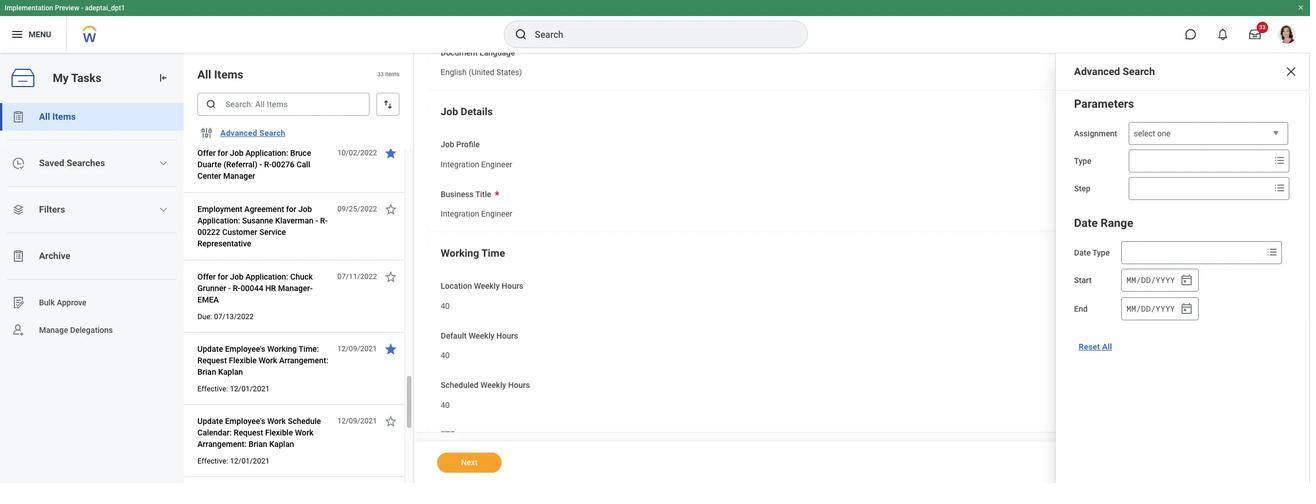Task type: locate. For each thing, give the bounding box(es) containing it.
effective: down calendar:
[[197, 458, 228, 466]]

0 horizontal spatial kaplan
[[218, 368, 243, 377]]

application: down employment
[[197, 216, 240, 226]]

2 vertical spatial ‎-
[[228, 284, 231, 293]]

‎- inside offer for job application: bruce duarte (referral) ‎- r-00276 call center manager
[[260, 160, 262, 169]]

0 horizontal spatial items
[[52, 111, 76, 122]]

40 down "scheduled"
[[441, 401, 450, 410]]

1 vertical spatial effective:
[[197, 458, 228, 466]]

mm / dd / yyyy inside start group
[[1127, 275, 1176, 286]]

1 vertical spatial request
[[234, 429, 263, 438]]

flexible inside update employee's work schedule calendar: request flexible work arrangement: brian kaplan
[[265, 429, 293, 438]]

engineer up title
[[481, 160, 513, 169]]

0 vertical spatial calendar image
[[1180, 274, 1194, 288]]

1 vertical spatial application:
[[197, 216, 240, 226]]

weekly for location
[[474, 282, 500, 291]]

update employee's work schedule calendar: request flexible work arrangement: brian kaplan
[[197, 417, 321, 450]]

1 yyyy from the top
[[1156, 275, 1176, 286]]

1 vertical spatial all items
[[39, 111, 76, 122]]

integration inside text field
[[441, 160, 479, 169]]

40 down location
[[441, 302, 450, 311]]

susanne
[[242, 216, 273, 226]]

0 vertical spatial all items
[[197, 68, 243, 82]]

2 employee's from the top
[[225, 417, 265, 427]]

calendar image inside "end" group
[[1180, 303, 1194, 316]]

calendar image inside start group
[[1180, 274, 1194, 288]]

1 mm from the top
[[1127, 275, 1137, 286]]

for up duarte
[[218, 149, 228, 158]]

1 calendar image from the top
[[1180, 274, 1194, 288]]

2 update from the top
[[197, 417, 223, 427]]

implementation preview -   adeptai_dpt1 banner
[[0, 0, 1311, 53]]

40 for location weekly hours
[[441, 302, 450, 311]]

update inside update employee's work schedule calendar: request flexible work arrangement: brian kaplan
[[197, 417, 223, 427]]

Search: All Items text field
[[197, 93, 370, 116]]

job inside "offer for job application: chuck grunner ‎- r-00044 hr manager- emea"
[[230, 273, 244, 282]]

application: inside "offer for job application: chuck grunner ‎- r-00044 hr manager- emea"
[[246, 273, 288, 282]]

dd inside start group
[[1142, 275, 1151, 286]]

1 horizontal spatial request
[[234, 429, 263, 438]]

date up start
[[1075, 249, 1091, 258]]

12/01/2021 down update employee's work schedule calendar: request flexible work arrangement: brian kaplan
[[230, 458, 270, 466]]

2 12/01/2021 from the top
[[230, 458, 270, 466]]

mm
[[1127, 275, 1137, 286], [1127, 303, 1137, 314]]

advanced search up parameters button
[[1075, 65, 1156, 78]]

dialog
[[1056, 53, 1311, 484]]

employee's down 07/13/2022
[[225, 345, 265, 354]]

items inside button
[[52, 111, 76, 122]]

0 vertical spatial flexible
[[229, 357, 257, 366]]

0 vertical spatial all
[[197, 68, 211, 82]]

mm up "end" group
[[1127, 275, 1137, 286]]

for up grunner
[[218, 273, 228, 282]]

1 horizontal spatial ‎-
[[260, 160, 262, 169]]

date
[[1075, 216, 1098, 230], [1075, 249, 1091, 258]]

0 vertical spatial 40 text field
[[441, 295, 450, 315]]

all items right clipboard icon
[[39, 111, 76, 122]]

effective:
[[197, 385, 228, 394], [197, 458, 228, 466]]

type down date range at the right
[[1093, 249, 1110, 258]]

2 12/09/2021 from the top
[[338, 417, 377, 426]]

40 text field for location weekly hours
[[441, 295, 450, 315]]

2 star image from the top
[[384, 203, 398, 216]]

r- right grunner
[[233, 284, 241, 293]]

mm inside start group
[[1127, 275, 1137, 286]]

1 vertical spatial all
[[39, 111, 50, 122]]

mm inside "end" group
[[1127, 303, 1137, 314]]

0 horizontal spatial advanced
[[220, 129, 257, 138]]

for inside offer for job application: bruce duarte (referral) ‎- r-00276 call center manager
[[218, 149, 228, 158]]

1 40 from the top
[[441, 302, 450, 311]]

1 12/09/2021 from the top
[[338, 345, 377, 354]]

1 vertical spatial update
[[197, 417, 223, 427]]

flexible down the schedule
[[265, 429, 293, 438]]

all items up search image
[[197, 68, 243, 82]]

employee's
[[225, 345, 265, 354], [225, 417, 265, 427]]

12/01/2021 down update employee's working time: request flexible work arrangement: brian kaplan
[[230, 385, 270, 394]]

2 horizontal spatial all
[[1103, 343, 1113, 352]]

0 vertical spatial effective:
[[197, 385, 228, 394]]

calendar image for start
[[1180, 274, 1194, 288]]

work
[[259, 357, 277, 366], [267, 417, 286, 427], [295, 429, 314, 438]]

manage delegations link
[[0, 317, 184, 344]]

2 yyyy from the top
[[1156, 303, 1176, 314]]

update up calendar:
[[197, 417, 223, 427]]

prompts image
[[1273, 181, 1287, 195], [1266, 246, 1280, 259]]

1 vertical spatial hours
[[497, 332, 518, 341]]

2 date from the top
[[1075, 249, 1091, 258]]

1 12/01/2021 from the top
[[230, 385, 270, 394]]

manage delegations
[[39, 326, 113, 335]]

2 vertical spatial 40
[[441, 401, 450, 410]]

1 date from the top
[[1075, 216, 1098, 230]]

0 vertical spatial effective: 12/01/2021
[[197, 385, 270, 394]]

for for offer for job application: bruce duarte (referral) ‎- r-00276 call center manager
[[218, 149, 228, 158]]

advanced search inside dialog
[[1075, 65, 1156, 78]]

arrangement: down calendar:
[[197, 440, 247, 450]]

1 dd from the top
[[1142, 275, 1151, 286]]

calendar image down date type field
[[1180, 274, 1194, 288]]

r- right klaverman at top left
[[320, 216, 328, 226]]

job
[[441, 106, 458, 118], [441, 140, 454, 149], [230, 149, 244, 158], [298, 205, 312, 214], [230, 273, 244, 282]]

yyyy
[[1156, 275, 1176, 286], [1156, 303, 1176, 314]]

2 calendar image from the top
[[1180, 303, 1194, 316]]

1 star image from the top
[[384, 146, 398, 160]]

1 vertical spatial offer
[[197, 273, 216, 282]]

1 40 text field from the top
[[441, 295, 450, 315]]

list
[[0, 103, 184, 344]]

dd for end
[[1142, 303, 1151, 314]]

2 vertical spatial application:
[[246, 273, 288, 282]]

1 horizontal spatial working
[[441, 247, 479, 260]]

manage
[[39, 326, 68, 335]]

prompts image inside parameters group
[[1273, 181, 1287, 195]]

search down "search: all items" text field
[[260, 129, 285, 138]]

1 vertical spatial type
[[1093, 249, 1110, 258]]

2 vertical spatial hours
[[508, 381, 530, 390]]

2 vertical spatial all
[[1103, 343, 1113, 352]]

1 vertical spatial effective: 12/01/2021
[[197, 458, 270, 466]]

details
[[461, 106, 493, 118]]

type inside parameters group
[[1075, 157, 1092, 166]]

update employee's work schedule calendar: request flexible work arrangement: brian kaplan button
[[197, 415, 331, 452]]

2 mm from the top
[[1127, 303, 1137, 314]]

update down due:
[[197, 345, 223, 354]]

0 vertical spatial type
[[1075, 157, 1092, 166]]

1 vertical spatial integration engineer
[[441, 210, 513, 219]]

33 items
[[377, 71, 400, 78]]

2 effective: 12/01/2021 from the top
[[197, 458, 270, 466]]

1 vertical spatial items
[[52, 111, 76, 122]]

/
[[1137, 275, 1142, 286], [1151, 275, 1156, 286], [1137, 303, 1142, 314], [1151, 303, 1156, 314]]

employee's inside update employee's working time: request flexible work arrangement: brian kaplan
[[225, 345, 265, 354]]

dd up "end" group
[[1142, 275, 1151, 286]]

request
[[197, 357, 227, 366], [234, 429, 263, 438]]

for
[[218, 149, 228, 158], [286, 205, 296, 214], [218, 273, 228, 282]]

0 vertical spatial engineer
[[481, 160, 513, 169]]

flexible
[[229, 357, 257, 366], [265, 429, 293, 438]]

1 vertical spatial calendar image
[[1180, 303, 1194, 316]]

2 40 from the top
[[441, 352, 450, 361]]

Integration Engineer text field
[[441, 153, 513, 173]]

star image for update employee's work schedule calendar: request flexible work arrangement: brian kaplan
[[384, 415, 398, 429]]

type up step
[[1075, 157, 1092, 166]]

integration engineer down title
[[441, 210, 513, 219]]

0 vertical spatial 12/01/2021
[[230, 385, 270, 394]]

all items button
[[0, 103, 184, 131]]

all right 'reset'
[[1103, 343, 1113, 352]]

3 star image from the top
[[384, 270, 398, 284]]

0 vertical spatial 40
[[441, 302, 450, 311]]

1 integration from the top
[[441, 160, 479, 169]]

2 horizontal spatial ‎-
[[316, 216, 318, 226]]

1 integration engineer from the top
[[441, 160, 513, 169]]

archive button
[[0, 243, 184, 270]]

arrangement: down "time:"
[[279, 357, 328, 366]]

r- right (referral)
[[264, 160, 272, 169]]

1 vertical spatial mm / dd / yyyy
[[1127, 303, 1176, 314]]

for inside "offer for job application: chuck grunner ‎- r-00044 hr manager- emea"
[[218, 273, 228, 282]]

1 vertical spatial r-
[[320, 216, 328, 226]]

engineer for profile
[[481, 160, 513, 169]]

business title element
[[441, 202, 513, 223]]

advanced
[[1075, 65, 1121, 78], [220, 129, 257, 138]]

profile
[[456, 140, 480, 149]]

1 vertical spatial dd
[[1142, 303, 1151, 314]]

1 mm / dd / yyyy from the top
[[1127, 275, 1176, 286]]

weekly right location
[[474, 282, 500, 291]]

0 horizontal spatial advanced search
[[220, 129, 285, 138]]

effective: 12/01/2021 down calendar:
[[197, 458, 270, 466]]

00044
[[241, 284, 263, 293]]

schedule
[[288, 417, 321, 427]]

engineer down title
[[481, 210, 513, 219]]

items up search image
[[214, 68, 243, 82]]

1 vertical spatial arrangement:
[[197, 440, 247, 450]]

working time
[[441, 247, 505, 260]]

application:
[[246, 149, 288, 158], [197, 216, 240, 226], [246, 273, 288, 282]]

type inside date range group
[[1093, 249, 1110, 258]]

update inside update employee's working time: request flexible work arrangement: brian kaplan
[[197, 345, 223, 354]]

12/01/2021
[[230, 385, 270, 394], [230, 458, 270, 466]]

0 vertical spatial offer
[[197, 149, 216, 158]]

application: up 00276
[[246, 149, 288, 158]]

parameters
[[1075, 97, 1135, 111]]

0 horizontal spatial request
[[197, 357, 227, 366]]

0 vertical spatial weekly
[[474, 282, 500, 291]]

1 vertical spatial engineer
[[481, 210, 513, 219]]

title
[[475, 190, 491, 199]]

40
[[441, 302, 450, 311], [441, 352, 450, 361], [441, 401, 450, 410]]

type
[[1075, 157, 1092, 166], [1093, 249, 1110, 258]]

integration engineer down profile
[[441, 160, 513, 169]]

document language element
[[441, 61, 522, 82]]

search image
[[514, 28, 528, 41]]

1 employee's from the top
[[225, 345, 265, 354]]

job up (referral)
[[230, 149, 244, 158]]

2 effective: from the top
[[197, 458, 228, 466]]

yyyy inside "end" group
[[1156, 303, 1176, 314]]

mm down start group
[[1127, 303, 1137, 314]]

integration engineer for profile
[[441, 160, 513, 169]]

0 horizontal spatial r-
[[233, 284, 241, 293]]

2 vertical spatial for
[[218, 273, 228, 282]]

0 vertical spatial prompts image
[[1273, 181, 1287, 195]]

dd inside "end" group
[[1142, 303, 1151, 314]]

star image
[[384, 146, 398, 160], [384, 203, 398, 216], [384, 270, 398, 284], [384, 343, 398, 357], [384, 415, 398, 429]]

start group
[[1122, 269, 1199, 292]]

request down due:
[[197, 357, 227, 366]]

all inside item list element
[[197, 68, 211, 82]]

weekly
[[474, 282, 500, 291], [469, 332, 495, 341], [481, 381, 506, 390]]

09/25/2022
[[338, 205, 377, 214]]

2 dd from the top
[[1142, 303, 1151, 314]]

4 star image from the top
[[384, 343, 398, 357]]

mm / dd / yyyy inside "end" group
[[1127, 303, 1176, 314]]

mm / dd / yyyy for start
[[1127, 275, 1176, 286]]

1 vertical spatial for
[[286, 205, 296, 214]]

effective: for brian
[[197, 385, 228, 394]]

0 vertical spatial brian
[[197, 368, 216, 377]]

2 40 text field from the top
[[441, 394, 450, 414]]

0 vertical spatial for
[[218, 149, 228, 158]]

request right calendar:
[[234, 429, 263, 438]]

-
[[81, 4, 83, 12]]

job inside offer for job application: bruce duarte (referral) ‎- r-00276 call center manager
[[230, 149, 244, 158]]

2 horizontal spatial r-
[[320, 216, 328, 226]]

calendar image down start group
[[1180, 303, 1194, 316]]

mm / dd / yyyy down start group
[[1127, 303, 1176, 314]]

r-
[[264, 160, 272, 169], [320, 216, 328, 226], [233, 284, 241, 293]]

job left details
[[441, 106, 458, 118]]

12/09/2021 right "time:"
[[338, 345, 377, 354]]

yyyy down start group
[[1156, 303, 1176, 314]]

40 text field
[[441, 295, 450, 315], [441, 394, 450, 414]]

arrangement: inside update employee's working time: request flexible work arrangement: brian kaplan
[[279, 357, 328, 366]]

2 integration engineer from the top
[[441, 210, 513, 219]]

2 mm / dd / yyyy from the top
[[1127, 303, 1176, 314]]

items down the my
[[52, 111, 76, 122]]

1 vertical spatial 40 text field
[[441, 394, 450, 414]]

0 vertical spatial advanced
[[1075, 65, 1121, 78]]

calendar image for end
[[1180, 303, 1194, 316]]

r- inside 'employment agreement for job application: susanne klaverman ‎- r- 00222 customer service representative'
[[320, 216, 328, 226]]

bulk approve
[[39, 298, 86, 308]]

1 horizontal spatial advanced search
[[1075, 65, 1156, 78]]

clipboard image
[[11, 110, 25, 124]]

kaplan down the schedule
[[269, 440, 294, 450]]

engineer inside text box
[[481, 210, 513, 219]]

integration down the job profile
[[441, 160, 479, 169]]

0 horizontal spatial search
[[260, 129, 285, 138]]

2 vertical spatial r-
[[233, 284, 241, 293]]

all
[[197, 68, 211, 82], [39, 111, 50, 122], [1103, 343, 1113, 352]]

service
[[259, 228, 286, 237]]

all items inside item list element
[[197, 68, 243, 82]]

update employee's working time: request flexible work arrangement: brian kaplan button
[[197, 343, 331, 379]]

edit image
[[1263, 137, 1275, 149]]

effective: up calendar:
[[197, 385, 228, 394]]

employee's inside update employee's work schedule calendar: request flexible work arrangement: brian kaplan
[[225, 417, 265, 427]]

hours for default weekly hours
[[497, 332, 518, 341]]

kaplan
[[218, 368, 243, 377], [269, 440, 294, 450]]

brian inside update employee's working time: request flexible work arrangement: brian kaplan
[[197, 368, 216, 377]]

12/09/2021 right the schedule
[[338, 417, 377, 426]]

0 vertical spatial integration engineer
[[441, 160, 513, 169]]

0 vertical spatial working
[[441, 247, 479, 260]]

Step field
[[1130, 179, 1271, 199]]

document language
[[441, 48, 515, 57]]

1 vertical spatial weekly
[[469, 332, 495, 341]]

0 horizontal spatial ‎-
[[228, 284, 231, 293]]

‎- right (referral)
[[260, 160, 262, 169]]

weekly right default
[[469, 332, 495, 341]]

calendar image
[[1180, 274, 1194, 288], [1180, 303, 1194, 316]]

offer up duarte
[[197, 149, 216, 158]]

end group
[[1122, 298, 1199, 321]]

flexible down 07/13/2022
[[229, 357, 257, 366]]

0 vertical spatial update
[[197, 345, 223, 354]]

0 vertical spatial advanced search
[[1075, 65, 1156, 78]]

1 vertical spatial flexible
[[265, 429, 293, 438]]

1 engineer from the top
[[481, 160, 513, 169]]

1 update from the top
[[197, 345, 223, 354]]

flexible inside update employee's working time: request flexible work arrangement: brian kaplan
[[229, 357, 257, 366]]

‎- right klaverman at top left
[[316, 216, 318, 226]]

search
[[1123, 65, 1156, 78], [260, 129, 285, 138]]

mm for start
[[1127, 275, 1137, 286]]

2 engineer from the top
[[481, 210, 513, 219]]

rename image
[[11, 296, 25, 310]]

range
[[1101, 216, 1134, 230]]

integration
[[441, 160, 479, 169], [441, 210, 479, 219]]

1 vertical spatial working
[[267, 345, 297, 354]]

job up '00044'
[[230, 273, 244, 282]]

center
[[197, 172, 221, 181]]

0 vertical spatial date
[[1075, 216, 1098, 230]]

employee's up calendar:
[[225, 417, 265, 427]]

r- inside offer for job application: bruce duarte (referral) ‎- r-00276 call center manager
[[264, 160, 272, 169]]

(referral)
[[224, 160, 258, 169]]

mm / dd / yyyy for end
[[1127, 303, 1176, 314]]

1 vertical spatial brian
[[249, 440, 267, 450]]

all right clipboard icon
[[39, 111, 50, 122]]

date up date type
[[1075, 216, 1098, 230]]

working inside update employee's working time: request flexible work arrangement: brian kaplan
[[267, 345, 297, 354]]

1 horizontal spatial flexible
[[265, 429, 293, 438]]

weekly right "scheduled"
[[481, 381, 506, 390]]

1 offer from the top
[[197, 149, 216, 158]]

1 vertical spatial 12/09/2021
[[338, 417, 377, 426]]

3 40 from the top
[[441, 401, 450, 410]]

1 effective: 12/01/2021 from the top
[[197, 385, 270, 394]]

0 horizontal spatial arrangement:
[[197, 440, 247, 450]]

hours for location weekly hours
[[502, 282, 524, 291]]

advanced up parameters button
[[1075, 65, 1121, 78]]

date range group
[[1075, 214, 1292, 322]]

offer up grunner
[[197, 273, 216, 282]]

‎-
[[260, 160, 262, 169], [316, 216, 318, 226], [228, 284, 231, 293]]

application: for (referral)
[[246, 149, 288, 158]]

1 horizontal spatial r-
[[264, 160, 272, 169]]

1 horizontal spatial all items
[[197, 68, 243, 82]]

1 horizontal spatial advanced
[[1075, 65, 1121, 78]]

1 effective: from the top
[[197, 385, 228, 394]]

for for offer for job application: chuck grunner ‎- r-00044 hr manager- emea
[[218, 273, 228, 282]]

0 vertical spatial kaplan
[[218, 368, 243, 377]]

integration inside text box
[[441, 210, 479, 219]]

application: up hr
[[246, 273, 288, 282]]

12/09/2021
[[338, 345, 377, 354], [338, 417, 377, 426]]

working
[[441, 247, 479, 260], [267, 345, 297, 354]]

integration engineer
[[441, 160, 513, 169], [441, 210, 513, 219]]

‎- inside 'employment agreement for job application: susanne klaverman ‎- r- 00222 customer service representative'
[[316, 216, 318, 226]]

dd down start group
[[1142, 303, 1151, 314]]

advanced up (referral)
[[220, 129, 257, 138]]

1 vertical spatial employee's
[[225, 417, 265, 427]]

default
[[441, 332, 467, 341]]

date for date range
[[1075, 216, 1098, 230]]

r- for klaverman
[[320, 216, 328, 226]]

items
[[214, 68, 243, 82], [52, 111, 76, 122]]

search inside dialog
[[1123, 65, 1156, 78]]

1 horizontal spatial kaplan
[[269, 440, 294, 450]]

for up klaverman at top left
[[286, 205, 296, 214]]

0 vertical spatial employee's
[[225, 345, 265, 354]]

business title
[[441, 190, 491, 199]]

1 horizontal spatial type
[[1093, 249, 1110, 258]]

yyyy up "end" group
[[1156, 275, 1176, 286]]

0 horizontal spatial all
[[39, 111, 50, 122]]

integration down business
[[441, 210, 479, 219]]

dialog containing parameters
[[1056, 53, 1311, 484]]

brian
[[197, 368, 216, 377], [249, 440, 267, 450]]

1 horizontal spatial search
[[1123, 65, 1156, 78]]

all inside "my tasks" element
[[39, 111, 50, 122]]

all items inside button
[[39, 111, 76, 122]]

0 vertical spatial mm
[[1127, 275, 1137, 286]]

effective: 12/01/2021
[[197, 385, 270, 394], [197, 458, 270, 466]]

effective: 12/01/2021 down update employee's working time: request flexible work arrangement: brian kaplan
[[197, 385, 270, 394]]

40 down default
[[441, 352, 450, 361]]

working left "time:"
[[267, 345, 297, 354]]

adeptai_dpt1
[[85, 4, 125, 12]]

0 horizontal spatial flexible
[[229, 357, 257, 366]]

‎- right grunner
[[228, 284, 231, 293]]

0 horizontal spatial type
[[1075, 157, 1092, 166]]

1 vertical spatial yyyy
[[1156, 303, 1176, 314]]

1 vertical spatial advanced search
[[220, 129, 285, 138]]

offer inside "offer for job application: chuck grunner ‎- r-00044 hr manager- emea"
[[197, 273, 216, 282]]

weekly for default
[[469, 332, 495, 341]]

application: inside offer for job application: bruce duarte (referral) ‎- r-00276 call center manager
[[246, 149, 288, 158]]

prompts image inside date range group
[[1266, 246, 1280, 259]]

r- inside "offer for job application: chuck grunner ‎- r-00044 hr manager- emea"
[[233, 284, 241, 293]]

yyyy inside start group
[[1156, 275, 1176, 286]]

1 horizontal spatial brian
[[249, 440, 267, 450]]

0 horizontal spatial working
[[267, 345, 297, 354]]

advanced search up offer for job application: bruce duarte (referral) ‎- r-00276 call center manager
[[220, 129, 285, 138]]

engineer inside text field
[[481, 160, 513, 169]]

2 vertical spatial work
[[295, 429, 314, 438]]

job details element
[[428, 95, 1291, 231]]

job up klaverman at top left
[[298, 205, 312, 214]]

5 star image from the top
[[384, 415, 398, 429]]

2 offer from the top
[[197, 273, 216, 282]]

00276
[[272, 160, 295, 169]]

1 vertical spatial search
[[260, 129, 285, 138]]

job details
[[441, 106, 493, 118]]

select
[[1134, 129, 1156, 138]]

all up search image
[[197, 68, 211, 82]]

0 vertical spatial request
[[197, 357, 227, 366]]

application: inside 'employment agreement for job application: susanne klaverman ‎- r- 00222 customer service representative'
[[197, 216, 240, 226]]

employee's for flexible
[[225, 345, 265, 354]]

offer inside offer for job application: bruce duarte (referral) ‎- r-00276 call center manager
[[197, 149, 216, 158]]

0 vertical spatial 12/09/2021
[[338, 345, 377, 354]]

1 vertical spatial ‎-
[[316, 216, 318, 226]]

emea
[[197, 296, 219, 305]]

mm / dd / yyyy up "end" group
[[1127, 275, 1176, 286]]

call
[[297, 160, 310, 169]]

40 text field down "scheduled"
[[441, 394, 450, 414]]

2 vertical spatial weekly
[[481, 381, 506, 390]]

yyyy for end
[[1156, 303, 1176, 314]]

40 text field down location
[[441, 295, 450, 315]]

search up parameters button
[[1123, 65, 1156, 78]]

working up location
[[441, 247, 479, 260]]

2 integration from the top
[[441, 210, 479, 219]]

kaplan down 07/13/2022
[[218, 368, 243, 377]]

1 vertical spatial prompts image
[[1266, 246, 1280, 259]]

time:
[[299, 345, 319, 354]]

1 vertical spatial mm
[[1127, 303, 1137, 314]]

1 vertical spatial 12/01/2021
[[230, 458, 270, 466]]

1 vertical spatial advanced
[[220, 129, 257, 138]]

0 vertical spatial ‎-
[[260, 160, 262, 169]]



Task type: vqa. For each thing, say whether or not it's contained in the screenshot.


Task type: describe. For each thing, give the bounding box(es) containing it.
english
[[441, 68, 467, 77]]

40 text field for scheduled weekly hours
[[441, 394, 450, 414]]

advanced inside dialog
[[1075, 65, 1121, 78]]

Integration Engineer text field
[[441, 203, 513, 223]]

step
[[1075, 184, 1091, 193]]

English (United States) text field
[[441, 61, 522, 81]]

employment
[[197, 205, 242, 214]]

inbox large image
[[1250, 29, 1261, 40]]

prompts image for step
[[1273, 181, 1287, 195]]

delegations
[[70, 326, 113, 335]]

user plus image
[[11, 324, 25, 338]]

approve
[[57, 298, 86, 308]]

kaplan inside update employee's work schedule calendar: request flexible work arrangement: brian kaplan
[[269, 440, 294, 450]]

integration for business
[[441, 210, 479, 219]]

scheduled weekly hours element
[[441, 394, 450, 415]]

12/01/2021 for kaplan
[[230, 385, 270, 394]]

duarte
[[197, 160, 222, 169]]

r- for (referral)
[[264, 160, 272, 169]]

all inside dialog
[[1103, 343, 1113, 352]]

default weekly hours
[[441, 332, 518, 341]]

star image for offer for job application: chuck grunner ‎- r-00044 hr manager- emea
[[384, 270, 398, 284]]

advanced search button
[[216, 122, 290, 145]]

offer for job application: chuck grunner ‎- r-00044 hr manager- emea
[[197, 273, 313, 305]]

agreement
[[244, 205, 284, 214]]

Type field
[[1130, 151, 1271, 172]]

english (united states)
[[441, 68, 522, 77]]

scheduled weekly hours
[[441, 381, 530, 390]]

integration engineer for title
[[441, 210, 513, 219]]

calendar:
[[197, 429, 232, 438]]

offer for job application: chuck grunner ‎- r-00044 hr manager- emea button
[[197, 270, 331, 307]]

effective: 12/01/2021 for kaplan
[[197, 385, 270, 394]]

mm for end
[[1127, 303, 1137, 314]]

archive
[[39, 251, 70, 262]]

prompts image
[[1273, 154, 1287, 168]]

employment agreement for job application: susanne klaverman ‎- r- 00222 customer service representative
[[197, 205, 328, 249]]

klaverman
[[275, 216, 314, 226]]

1 vertical spatial work
[[267, 417, 286, 427]]

‎- for (referral)
[[260, 160, 262, 169]]

yyyy for start
[[1156, 275, 1176, 286]]

chuck
[[290, 273, 313, 282]]

offer for job application: bruce duarte (referral) ‎- r-00276 call center manager button
[[197, 146, 331, 183]]

engineer for title
[[481, 210, 513, 219]]

due: 07/13/2022
[[197, 313, 254, 321]]

end
[[1075, 305, 1088, 314]]

select one
[[1134, 129, 1171, 138]]

12/09/2021 for update employee's work schedule calendar: request flexible work arrangement: brian kaplan
[[338, 417, 377, 426]]

date range button
[[1075, 216, 1134, 230]]

effective: 12/01/2021 for brian
[[197, 458, 270, 466]]

default weekly hours element
[[441, 344, 450, 365]]

implementation
[[5, 4, 53, 12]]

reset all
[[1079, 343, 1113, 352]]

update for update employee's working time: request flexible work arrangement: brian kaplan
[[197, 345, 223, 354]]

search inside button
[[260, 129, 285, 138]]

weekly for scheduled
[[481, 381, 506, 390]]

close environment banner image
[[1298, 4, 1305, 11]]

kaplan inside update employee's working time: request flexible work arrangement: brian kaplan
[[218, 368, 243, 377]]

search image
[[206, 99, 217, 110]]

grunner
[[197, 284, 226, 293]]

location weekly hours element
[[441, 294, 450, 315]]

my
[[53, 71, 69, 85]]

advanced search inside button
[[220, 129, 285, 138]]

12/01/2021 for brian
[[230, 458, 270, 466]]

for inside 'employment agreement for job application: susanne klaverman ‎- r- 00222 customer service representative'
[[286, 205, 296, 214]]

offer for offer for job application: chuck grunner ‎- r-00044 hr manager- emea
[[197, 273, 216, 282]]

start
[[1075, 276, 1092, 285]]

10/02/2022
[[338, 149, 377, 157]]

date for date type
[[1075, 249, 1091, 258]]

request inside update employee's working time: request flexible work arrangement: brian kaplan
[[197, 357, 227, 366]]

working time element
[[428, 237, 1291, 472]]

due:
[[197, 313, 212, 321]]

employee's for request
[[225, 417, 265, 427]]

representative
[[197, 239, 251, 249]]

configure image
[[200, 126, 214, 140]]

07/13/2022
[[214, 313, 254, 321]]

07/11/2022
[[338, 273, 377, 281]]

offer for job application: bruce duarte (referral) ‎- r-00276 call center manager
[[197, 149, 311, 181]]

transformation import image
[[157, 72, 169, 84]]

advanced inside the "advanced search" button
[[220, 129, 257, 138]]

hr
[[265, 284, 276, 293]]

assignment
[[1075, 129, 1118, 138]]

x image
[[1285, 65, 1299, 79]]

location weekly hours
[[441, 282, 524, 291]]

my tasks element
[[0, 53, 184, 484]]

employment agreement for job application: susanne klaverman ‎- r- 00222 customer service representative button
[[197, 203, 331, 251]]

effective: for arrangement:
[[197, 458, 228, 466]]

bruce
[[290, 149, 311, 158]]

select one button
[[1129, 122, 1289, 146]]

dd for start
[[1142, 275, 1151, 286]]

list containing all items
[[0, 103, 184, 344]]

fte
[[441, 431, 455, 440]]

reset
[[1079, 343, 1101, 352]]

manager-
[[278, 284, 313, 293]]

tasks
[[71, 71, 101, 85]]

job profile
[[441, 140, 480, 149]]

item list element
[[184, 53, 415, 484]]

33
[[377, 71, 384, 78]]

hours for scheduled weekly hours
[[508, 381, 530, 390]]

one
[[1158, 129, 1171, 138]]

12/09/2021 for update employee's working time: request flexible work arrangement: brian kaplan
[[338, 345, 377, 354]]

implementation preview -   adeptai_dpt1
[[5, 4, 125, 12]]

parameters button
[[1075, 97, 1135, 111]]

brian inside update employee's work schedule calendar: request flexible work arrangement: brian kaplan
[[249, 440, 267, 450]]

star image for update employee's working time: request flexible work arrangement: brian kaplan
[[384, 343, 398, 357]]

job left profile
[[441, 140, 454, 149]]

(united
[[469, 68, 495, 77]]

40 text field
[[441, 345, 450, 365]]

40 for default weekly hours
[[441, 352, 450, 361]]

clipboard image
[[11, 250, 25, 264]]

states)
[[497, 68, 522, 77]]

40 for scheduled weekly hours
[[441, 401, 450, 410]]

preview
[[55, 4, 79, 12]]

job profile element
[[441, 153, 513, 174]]

my tasks
[[53, 71, 101, 85]]

integration for job
[[441, 160, 479, 169]]

Date Type field
[[1122, 243, 1264, 264]]

reset all button
[[1075, 336, 1117, 359]]

offer for offer for job application: bruce duarte (referral) ‎- r-00276 call center manager
[[197, 149, 216, 158]]

items inside item list element
[[214, 68, 243, 82]]

request inside update employee's work schedule calendar: request flexible work arrangement: brian kaplan
[[234, 429, 263, 438]]

prompts image for date type
[[1266, 246, 1280, 259]]

bulk
[[39, 298, 55, 308]]

arrangement: inside update employee's work schedule calendar: request flexible work arrangement: brian kaplan
[[197, 440, 247, 450]]

update employee's working time: request flexible work arrangement: brian kaplan
[[197, 345, 328, 377]]

scheduled
[[441, 381, 479, 390]]

document
[[441, 48, 478, 57]]

bulk approve link
[[0, 289, 184, 317]]

profile logan mcneil element
[[1272, 22, 1304, 47]]

job inside 'employment agreement for job application: susanne klaverman ‎- r- 00222 customer service representative'
[[298, 205, 312, 214]]

time
[[482, 247, 505, 260]]

parameters group
[[1075, 95, 1292, 200]]

business
[[441, 190, 474, 199]]

notifications large image
[[1218, 29, 1229, 40]]

‎- for klaverman
[[316, 216, 318, 226]]

items
[[385, 71, 400, 78]]

language
[[480, 48, 515, 57]]

date type
[[1075, 249, 1110, 258]]

update for update employee's work schedule calendar: request flexible work arrangement: brian kaplan
[[197, 417, 223, 427]]

work inside update employee's working time: request flexible work arrangement: brian kaplan
[[259, 357, 277, 366]]

00222
[[197, 228, 220, 237]]

application: for ‎-
[[246, 273, 288, 282]]

customer
[[222, 228, 257, 237]]

location
[[441, 282, 472, 291]]

date range
[[1075, 216, 1134, 230]]

‎- inside "offer for job application: chuck grunner ‎- r-00044 hr manager- emea"
[[228, 284, 231, 293]]



